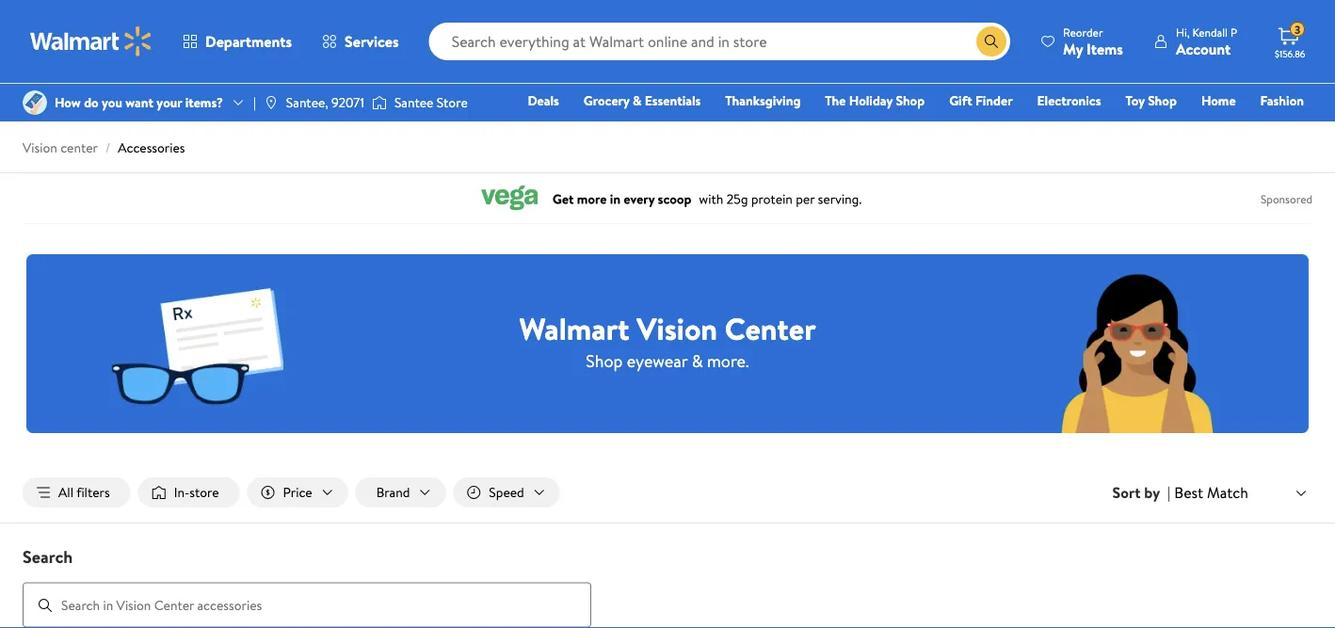 Task type: describe. For each thing, give the bounding box(es) containing it.
finder
[[976, 91, 1013, 110]]

holiday
[[849, 91, 893, 110]]

92071
[[332, 93, 364, 112]]

toy
[[1126, 91, 1145, 110]]

essentials
[[645, 91, 701, 110]]

walmart vision center shop eyewear & more.
[[519, 307, 816, 373]]

departments button
[[168, 19, 307, 64]]

walmart+ link
[[1240, 117, 1313, 137]]

brand button
[[356, 477, 446, 508]]

2 horizontal spatial shop
[[1148, 91, 1177, 110]]

toy shop
[[1126, 91, 1177, 110]]

toy shop link
[[1117, 90, 1186, 111]]

in-store button
[[138, 477, 240, 508]]

hi, kendall p account
[[1176, 24, 1238, 59]]

price button
[[247, 477, 348, 508]]

account
[[1176, 38, 1231, 59]]

santee
[[395, 93, 434, 112]]

more.
[[707, 349, 749, 373]]

price
[[283, 483, 312, 502]]

/
[[105, 138, 110, 157]]

items?
[[185, 93, 223, 112]]

sort
[[1113, 482, 1141, 503]]

eyewear
[[627, 349, 688, 373]]

walmart image
[[30, 26, 153, 57]]

how
[[55, 93, 81, 112]]

0 horizontal spatial |
[[253, 93, 256, 112]]

in-
[[174, 483, 189, 502]]

home
[[1202, 91, 1236, 110]]

store
[[437, 93, 468, 112]]

reorder
[[1063, 24, 1103, 40]]

& inside 'walmart vision center shop eyewear & more.'
[[692, 349, 703, 373]]

gift finder link
[[941, 90, 1021, 111]]

p
[[1231, 24, 1238, 40]]

walmart vision center. shop eyewear and more. image
[[26, 254, 1309, 433]]

santee, 92071
[[286, 93, 364, 112]]

best
[[1175, 482, 1204, 503]]

match
[[1207, 482, 1249, 503]]

gift finder
[[950, 91, 1013, 110]]

Walmart Site-Wide search field
[[429, 23, 1011, 60]]

all
[[58, 483, 73, 502]]

thanksgiving
[[725, 91, 801, 110]]

grocery & essentials
[[584, 91, 701, 110]]

thanksgiving link
[[717, 90, 809, 111]]

speed button
[[453, 477, 560, 508]]

by
[[1145, 482, 1160, 503]]

how do you want your items?
[[55, 93, 223, 112]]

vision center / accessories
[[23, 138, 185, 157]]

do
[[84, 93, 99, 112]]

center
[[60, 138, 98, 157]]

santee,
[[286, 93, 328, 112]]

services button
[[307, 19, 414, 64]]

registry link
[[1079, 117, 1144, 137]]

walmart
[[519, 307, 630, 349]]

my
[[1063, 38, 1083, 59]]

santee store
[[395, 93, 468, 112]]

fashion
[[1261, 91, 1304, 110]]

sponsored
[[1261, 191, 1313, 207]]

grocery
[[584, 91, 630, 110]]

Search in Vision Center accessories search field
[[23, 583, 591, 628]]

0 vertical spatial vision
[[23, 138, 57, 157]]

one debit link
[[1152, 117, 1232, 137]]

want
[[126, 93, 154, 112]]



Task type: locate. For each thing, give the bounding box(es) containing it.
walmart+
[[1248, 118, 1304, 136]]

3
[[1295, 21, 1301, 37]]

gift
[[950, 91, 973, 110]]

1 horizontal spatial |
[[1168, 482, 1171, 503]]

the
[[825, 91, 846, 110]]

shop left eyewear
[[586, 349, 623, 373]]

debit
[[1191, 118, 1224, 136]]

vision inside 'walmart vision center shop eyewear & more.'
[[637, 307, 718, 349]]

reorder my items
[[1063, 24, 1124, 59]]

filters
[[76, 483, 110, 502]]

center
[[725, 307, 816, 349]]

$156.86
[[1275, 47, 1306, 60]]

0 horizontal spatial &
[[633, 91, 642, 110]]

| right by
[[1168, 482, 1171, 503]]

1 horizontal spatial &
[[692, 349, 703, 373]]

& right grocery
[[633, 91, 642, 110]]

one
[[1160, 118, 1188, 136]]

sort and filter section element
[[0, 462, 1335, 523]]

services
[[345, 31, 399, 52]]

sort by |
[[1113, 482, 1171, 503]]

&
[[633, 91, 642, 110], [692, 349, 703, 373]]

one debit
[[1160, 118, 1224, 136]]

registry
[[1088, 118, 1136, 136]]

0 horizontal spatial vision
[[23, 138, 57, 157]]

 image for santee store
[[372, 93, 387, 112]]

|
[[253, 93, 256, 112], [1168, 482, 1171, 503]]

search search field down the sort and filter section element
[[0, 545, 1335, 628]]

1 horizontal spatial  image
[[372, 93, 387, 112]]

1 horizontal spatial vision
[[637, 307, 718, 349]]

brand
[[376, 483, 410, 502]]

speed
[[489, 483, 524, 502]]

all filters
[[58, 483, 110, 502]]

 image right 92071
[[372, 93, 387, 112]]

0 horizontal spatial  image
[[264, 95, 279, 110]]

electronics
[[1037, 91, 1101, 110]]

the holiday shop
[[825, 91, 925, 110]]

store
[[189, 483, 219, 502]]

you
[[102, 93, 122, 112]]

search search field up thanksgiving
[[429, 23, 1011, 60]]

search image
[[38, 598, 53, 613]]

& left more.
[[692, 349, 703, 373]]

1 horizontal spatial shop
[[896, 91, 925, 110]]

departments
[[205, 31, 292, 52]]

0 vertical spatial search search field
[[429, 23, 1011, 60]]

 image
[[372, 93, 387, 112], [264, 95, 279, 110]]

shop right holiday
[[896, 91, 925, 110]]

deals
[[528, 91, 559, 110]]

 image for santee, 92071
[[264, 95, 279, 110]]

| inside the sort and filter section element
[[1168, 482, 1171, 503]]

| right the items?
[[253, 93, 256, 112]]

the holiday shop link
[[817, 90, 933, 111]]

deals link
[[519, 90, 568, 111]]

1 vertical spatial search search field
[[0, 545, 1335, 628]]

1 vertical spatial vision
[[637, 307, 718, 349]]

accessories
[[118, 138, 185, 157]]

shop
[[896, 91, 925, 110], [1148, 91, 1177, 110], [586, 349, 623, 373]]

1 vertical spatial |
[[1168, 482, 1171, 503]]

shop right toy
[[1148, 91, 1177, 110]]

all filters button
[[23, 477, 131, 508]]

your
[[157, 93, 182, 112]]

fashion registry
[[1088, 91, 1304, 136]]

search
[[23, 545, 73, 568]]

in-store
[[174, 483, 219, 502]]

home link
[[1193, 90, 1245, 111]]

search icon image
[[984, 34, 999, 49]]

1 vertical spatial &
[[692, 349, 703, 373]]

grocery & essentials link
[[575, 90, 709, 111]]

0 horizontal spatial shop
[[586, 349, 623, 373]]

vision
[[23, 138, 57, 157], [637, 307, 718, 349]]

fashion link
[[1252, 90, 1313, 111]]

electronics link
[[1029, 90, 1110, 111]]

best match button
[[1171, 480, 1313, 505]]

items
[[1087, 38, 1124, 59]]

 image left santee,
[[264, 95, 279, 110]]

 image
[[23, 90, 47, 115]]

search search field containing search
[[0, 545, 1335, 628]]

vision center link
[[23, 138, 98, 157]]

shop inside 'walmart vision center shop eyewear & more.'
[[586, 349, 623, 373]]

kendall
[[1193, 24, 1228, 40]]

0 vertical spatial |
[[253, 93, 256, 112]]

hi,
[[1176, 24, 1190, 40]]

0 vertical spatial &
[[633, 91, 642, 110]]

Search search field
[[429, 23, 1011, 60], [0, 545, 1335, 628]]

best match
[[1175, 482, 1249, 503]]



Task type: vqa. For each thing, say whether or not it's contained in the screenshot.
Speed dropdown button
yes



